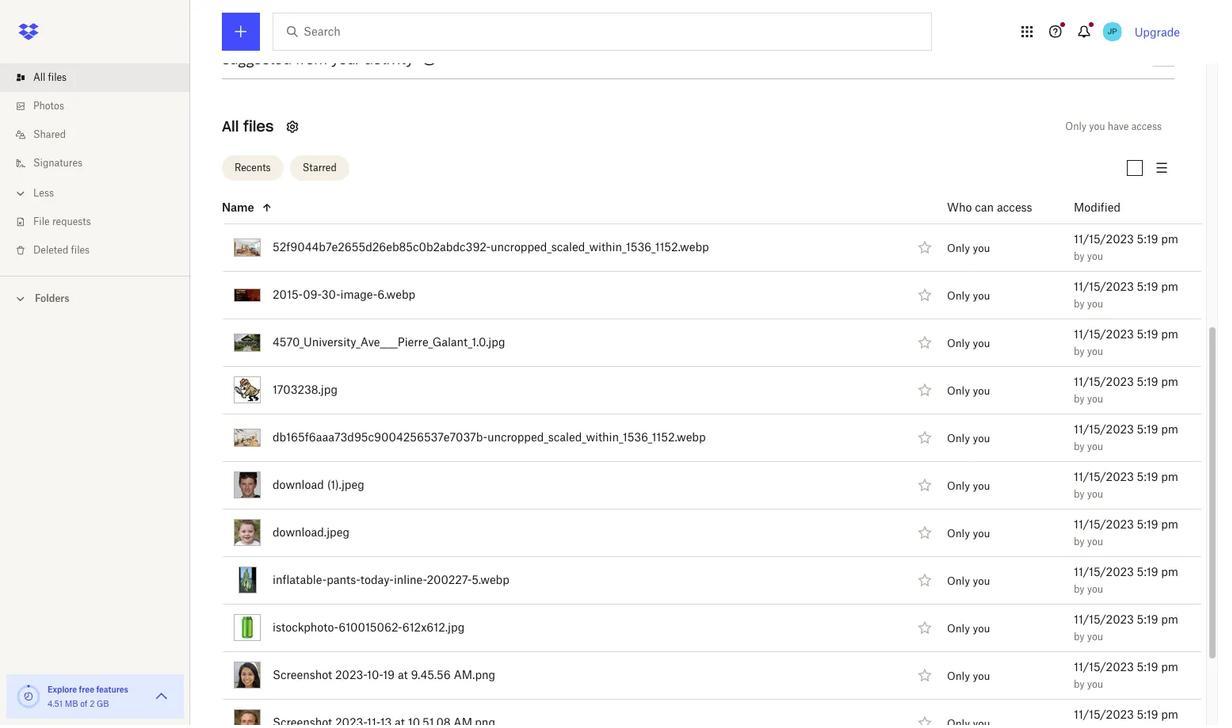 Task type: locate. For each thing, give the bounding box(es) containing it.
5:19 for 52f9044b7e2655d26eb85c0b2abdc392-uncropped_scaled_within_1536_1152.webp
[[1138, 232, 1159, 246]]

2 5:19 from the top
[[1138, 280, 1159, 293]]

1 only you button from the top
[[948, 242, 991, 255]]

1 add to starred image from the top
[[916, 238, 935, 257]]

5 add to starred image from the top
[[916, 666, 935, 685]]

10 5:19 from the top
[[1138, 661, 1159, 674]]

11/15/2023
[[1075, 232, 1135, 246], [1075, 280, 1135, 293], [1075, 328, 1135, 341], [1075, 375, 1135, 389], [1075, 423, 1135, 436], [1075, 470, 1135, 484], [1075, 518, 1135, 531], [1075, 565, 1135, 579], [1075, 613, 1135, 627], [1075, 661, 1135, 674], [1075, 708, 1135, 722]]

200227-
[[427, 573, 472, 587]]

by for screenshot
[[1075, 679, 1085, 691]]

2 only you from the top
[[948, 290, 991, 302]]

add to starred image inside name download (1).jpeg, modified 11/15/2023 5:19 pm, element
[[916, 476, 935, 495]]

at
[[398, 669, 408, 682]]

only inside name download.jpeg, modified 11/15/2023 5:19 pm, element
[[948, 528, 971, 540]]

52f9044b7e2655d26eb85c0b2abdc392-uncropped_scaled_within_1536_1152.webp link
[[273, 238, 709, 257]]

11/15/2023 5:19 pm by you inside name download (1).jpeg, modified 11/15/2023 5:19 pm, element
[[1075, 470, 1179, 500]]

uncropped_scaled_within_1536_1152.webp
[[491, 240, 709, 254], [488, 431, 706, 444]]

download.jpeg link
[[273, 523, 350, 542]]

by
[[1075, 251, 1085, 263], [1075, 298, 1085, 310], [1075, 346, 1085, 358], [1075, 393, 1085, 405], [1075, 441, 1085, 453], [1075, 489, 1085, 500], [1075, 536, 1085, 548], [1075, 584, 1085, 596], [1075, 631, 1085, 643], [1075, 679, 1085, 691]]

by for 2015-
[[1075, 298, 1085, 310]]

1 horizontal spatial all files
[[222, 117, 274, 135]]

5:19 for istockphoto-610015062-612x612.jpg
[[1138, 613, 1159, 627]]

dropbox image
[[13, 16, 44, 48]]

only you for istockphoto-610015062-612x612.jpg
[[948, 623, 991, 635]]

files for all files "link" at the top left of the page
[[48, 71, 67, 83]]

11/15/2023 5:19 pm by you inside name 52f9044b7e2655d26eb85c0b2abdc392-uncropped_scaled_within_1536_1152.webp, modified 11/15/2023 5:19 pm, element
[[1075, 232, 1179, 263]]

10 only you button from the top
[[948, 670, 991, 683]]

4 add to starred image from the top
[[916, 571, 935, 590]]

table containing name
[[187, 192, 1203, 726]]

add to starred image for download.jpeg
[[916, 523, 935, 542]]

6 add to starred image from the top
[[916, 714, 935, 726]]

explore free features 4.51 mb of 2 gb
[[48, 685, 128, 709]]

only inside name screenshot 2023-10-19 at 9.45.56 am.png, modified 11/15/2023 5:19 pm, element
[[948, 670, 971, 683]]

5 5:19 from the top
[[1138, 423, 1159, 436]]

3 5:19 from the top
[[1138, 328, 1159, 341]]

52f9044b7e2655d26eb85c0b2abdc392-uncropped_scaled_within_1536_1152.webp
[[273, 240, 709, 254]]

only for db165f6aaa73d95c9004256537e7037b-uncropped_scaled_within_1536_1152.webp
[[948, 432, 971, 445]]

only inside name 4570_university_ave____pierre_galant_1.0.jpg, modified 11/15/2023 5:19 pm, element
[[948, 337, 971, 350]]

11/15/2023 5:19 pm by you inside name db165f6aaa73d95c9004256537e7037b-uncropped_scaled_within_1536_1152.webp, modified 11/15/2023 5:19 pm, element
[[1075, 423, 1179, 453]]

only you button inside "name istockphoto-610015062-612x612.jpg, modified 11/15/2023 5:19 pm," element
[[948, 623, 991, 635]]

only you button inside name inflatable-pants-today-inline-200227-5.webp, modified 11/15/2023 5:19 pm, element
[[948, 575, 991, 588]]

db165f6aaa73d95c9004256537e7037b-uncropped_scaled_within_1536_1152.webp link
[[273, 428, 706, 447]]

pants-
[[327, 573, 361, 587]]

0 vertical spatial files
[[48, 71, 67, 83]]

only
[[1066, 120, 1087, 132], [948, 242, 971, 255], [948, 290, 971, 302], [948, 337, 971, 350], [948, 385, 971, 398], [948, 432, 971, 445], [948, 480, 971, 493], [948, 528, 971, 540], [948, 575, 971, 588], [948, 623, 971, 635], [948, 670, 971, 683]]

10 by from the top
[[1075, 679, 1085, 691]]

download (1).jpeg link
[[273, 476, 365, 495]]

by inside name 52f9044b7e2655d26eb85c0b2abdc392-uncropped_scaled_within_1536_1152.webp, modified 11/15/2023 5:19 pm, element
[[1075, 251, 1085, 263]]

add to starred image inside "name 1703238.jpg, modified 11/15/2023 5:19 pm," element
[[916, 381, 935, 400]]

3 add to starred image from the top
[[916, 523, 935, 542]]

download.jpeg
[[273, 526, 350, 539]]

11/15/2023 5:19 pm by you inside "name istockphoto-610015062-612x612.jpg, modified 11/15/2023 5:19 pm," element
[[1075, 613, 1179, 643]]

name istockphoto-610015062-612x612.jpg, modified 11/15/2023 5:19 pm, element
[[187, 605, 1203, 652]]

3 add to starred image from the top
[[916, 381, 935, 400]]

11/15/2023 5:19 pm by you inside name download.jpeg, modified 11/15/2023 5:19 pm, element
[[1075, 518, 1179, 548]]

only for screenshot 2023-10-19 at 9.45.56 am.png
[[948, 670, 971, 683]]

2 11/15/2023 5:19 pm by you from the top
[[1075, 280, 1179, 310]]

11/15/2023 5:19 pm by you for inflatable-
[[1075, 565, 1179, 596]]

by inside name download (1).jpeg, modified 11/15/2023 5:19 pm, element
[[1075, 489, 1085, 500]]

8 by from the top
[[1075, 584, 1085, 596]]

add to starred image inside name 4570_university_ave____pierre_galant_1.0.jpg, modified 11/15/2023 5:19 pm, element
[[916, 333, 935, 352]]

only inside name db165f6aaa73d95c9004256537e7037b-uncropped_scaled_within_1536_1152.webp, modified 11/15/2023 5:19 pm, element
[[948, 432, 971, 445]]

can
[[976, 201, 995, 214]]

only you button
[[948, 242, 991, 255], [948, 290, 991, 302], [948, 337, 991, 350], [948, 385, 991, 398], [948, 432, 991, 445], [948, 480, 991, 493], [948, 528, 991, 540], [948, 575, 991, 588], [948, 623, 991, 635], [948, 670, 991, 683]]

file
[[33, 216, 50, 228]]

0 horizontal spatial all files
[[33, 71, 67, 83]]

only inside name download (1).jpeg, modified 11/15/2023 5:19 pm, element
[[948, 480, 971, 493]]

8 only you button from the top
[[948, 575, 991, 588]]

only you button inside name download (1).jpeg, modified 11/15/2023 5:19 pm, element
[[948, 480, 991, 493]]

list
[[0, 54, 190, 276]]

pm
[[1162, 232, 1179, 246], [1162, 280, 1179, 293], [1162, 328, 1179, 341], [1162, 375, 1179, 389], [1162, 423, 1179, 436], [1162, 470, 1179, 484], [1162, 518, 1179, 531], [1162, 565, 1179, 579], [1162, 613, 1179, 627], [1162, 661, 1179, 674], [1162, 708, 1179, 722]]

access right have
[[1132, 120, 1163, 132]]

by for inflatable-
[[1075, 584, 1085, 596]]

name
[[222, 201, 254, 214]]

4570_university_ave____pierre_galant_1.0.jpg link
[[273, 333, 506, 352]]

files up photos
[[48, 71, 67, 83]]

11/15/2023 for inflatable-pants-today-inline-200227-5.webp
[[1075, 565, 1135, 579]]

only for 2015-09-30-image-6.webp
[[948, 290, 971, 302]]

5 pm from the top
[[1162, 423, 1179, 436]]

name 1703238.jpg, modified 11/15/2023 5:19 pm, element
[[187, 367, 1203, 414]]

11/15/2023 5:19 pm by you for download
[[1075, 470, 1179, 500]]

istockphoto-
[[273, 621, 339, 634]]

all up photos
[[33, 71, 45, 83]]

2 add to starred image from the top
[[916, 286, 935, 305]]

files inside all files "link"
[[48, 71, 67, 83]]

3 by from the top
[[1075, 346, 1085, 358]]

only you inside name download.jpeg, modified 11/15/2023 5:19 pm, element
[[948, 528, 991, 540]]

by inside name inflatable-pants-today-inline-200227-5.webp, modified 11/15/2023 5:19 pm, element
[[1075, 584, 1085, 596]]

2 pm from the top
[[1162, 280, 1179, 293]]

7 only you button from the top
[[948, 528, 991, 540]]

deleted
[[33, 244, 68, 256]]

pm for 1703238.jpg
[[1162, 375, 1179, 389]]

1 pm from the top
[[1162, 232, 1179, 246]]

7 5:19 from the top
[[1138, 518, 1159, 531]]

5:19 for 1703238.jpg
[[1138, 375, 1159, 389]]

add to starred image inside name 52f9044b7e2655d26eb85c0b2abdc392-uncropped_scaled_within_1536_1152.webp, modified 11/15/2023 5:19 pm, element
[[916, 238, 935, 257]]

10 11/15/2023 from the top
[[1075, 661, 1135, 674]]

9 by from the top
[[1075, 631, 1085, 643]]

1703238.jpg link
[[273, 381, 338, 400]]

hide
[[1153, 53, 1175, 65]]

10 only you from the top
[[948, 670, 991, 683]]

10 pm from the top
[[1162, 661, 1179, 674]]

/istockphoto 610015062 612x612.jpg image
[[234, 615, 261, 642]]

0 horizontal spatial access
[[998, 201, 1033, 214]]

1 11/15/2023 5:19 pm by you from the top
[[1075, 232, 1179, 263]]

only you for 2015-09-30-image-6.webp
[[948, 290, 991, 302]]

by inside name 4570_university_ave____pierre_galant_1.0.jpg, modified 11/15/2023 5:19 pm, element
[[1075, 346, 1085, 358]]

2 horizontal spatial files
[[243, 117, 274, 135]]

all files up photos
[[33, 71, 67, 83]]

files for deleted files link
[[71, 244, 90, 256]]

4 pm from the top
[[1162, 375, 1179, 389]]

by inside name db165f6aaa73d95c9004256537e7037b-uncropped_scaled_within_1536_1152.webp, modified 11/15/2023 5:19 pm, element
[[1075, 441, 1085, 453]]

files inside deleted files link
[[71, 244, 90, 256]]

2 add to starred image from the top
[[916, 476, 935, 495]]

19
[[383, 669, 395, 682]]

name db165f6aaa73d95c9004256537e7037b-uncropped_scaled_within_1536_1152.webp, modified 11/15/2023 5:19 pm, element
[[187, 414, 1203, 462]]

add to starred image for screenshot 2023-10-19 at 9.45.56 am.png
[[916, 666, 935, 685]]

8 5:19 from the top
[[1138, 565, 1159, 579]]

by inside name 2015-09-30-image-6.webp, modified 11/15/2023 5:19 pm, element
[[1075, 298, 1085, 310]]

add to starred image inside "name istockphoto-610015062-612x612.jpg, modified 11/15/2023 5:19 pm," element
[[916, 619, 935, 638]]

pm for download (1).jpeg
[[1162, 470, 1179, 484]]

pm for screenshot 2023-10-19 at 9.45.56 am.png
[[1162, 661, 1179, 674]]

/download.jpeg image
[[234, 519, 261, 546]]

6 pm from the top
[[1162, 470, 1179, 484]]

5:19 for 4570_university_ave____pierre_galant_1.0.jpg
[[1138, 328, 1159, 341]]

only inside name 2015-09-30-image-6.webp, modified 11/15/2023 5:19 pm, element
[[948, 290, 971, 302]]

4 5:19 from the top
[[1138, 375, 1159, 389]]

less
[[33, 187, 54, 199]]

only for 1703238.jpg
[[948, 385, 971, 398]]

1 add to starred image from the top
[[916, 333, 935, 352]]

2 by from the top
[[1075, 298, 1085, 310]]

table
[[187, 192, 1203, 726]]

Search in folder "Dropbox" text field
[[304, 23, 899, 40]]

only you inside name db165f6aaa73d95c9004256537e7037b-uncropped_scaled_within_1536_1152.webp, modified 11/15/2023 5:19 pm, element
[[948, 432, 991, 445]]

only you inside name 52f9044b7e2655d26eb85c0b2abdc392-uncropped_scaled_within_1536_1152.webp, modified 11/15/2023 5:19 pm, element
[[948, 242, 991, 255]]

11/15/2023 5:19 pm by you inside name 2015-09-30-image-6.webp, modified 11/15/2023 5:19 pm, element
[[1075, 280, 1179, 310]]

(1).jpeg
[[327, 478, 365, 492]]

11/15/2023 for istockphoto-610015062-612x612.jpg
[[1075, 613, 1135, 627]]

only you button for 1703238.jpg
[[948, 385, 991, 398]]

1 vertical spatial files
[[243, 117, 274, 135]]

11/15/2023 5:19 pm by you inside name screenshot 2023-10-19 at 9.45.56 am.png, modified 11/15/2023 5:19 pm, element
[[1075, 661, 1179, 691]]

8 only you from the top
[[948, 575, 991, 588]]

only you button inside name screenshot 2023-10-19 at 9.45.56 am.png, modified 11/15/2023 5:19 pm, element
[[948, 670, 991, 683]]

only you for download (1).jpeg
[[948, 480, 991, 493]]

files left folder settings image
[[243, 117, 274, 135]]

3 only you from the top
[[948, 337, 991, 350]]

only you button inside name download.jpeg, modified 11/15/2023 5:19 pm, element
[[948, 528, 991, 540]]

7 11/15/2023 from the top
[[1075, 518, 1135, 531]]

2 only you button from the top
[[948, 290, 991, 302]]

4 only you button from the top
[[948, 385, 991, 398]]

files
[[48, 71, 67, 83], [243, 117, 274, 135], [71, 244, 90, 256]]

only you button for 52f9044b7e2655d26eb85c0b2abdc392-uncropped_scaled_within_1536_1152.webp
[[948, 242, 991, 255]]

only you
[[948, 242, 991, 255], [948, 290, 991, 302], [948, 337, 991, 350], [948, 385, 991, 398], [948, 432, 991, 445], [948, 480, 991, 493], [948, 528, 991, 540], [948, 575, 991, 588], [948, 623, 991, 635], [948, 670, 991, 683]]

activity
[[365, 51, 414, 67]]

11/15/2023 5:19 pm by you inside name inflatable-pants-today-inline-200227-5.webp, modified 11/15/2023 5:19 pm, element
[[1075, 565, 1179, 596]]

6 11/15/2023 5:19 pm by you from the top
[[1075, 470, 1179, 500]]

upgrade
[[1135, 25, 1181, 38]]

8 11/15/2023 from the top
[[1075, 565, 1135, 579]]

2
[[90, 699, 95, 709]]

suggested
[[222, 51, 292, 67]]

only you inside "name istockphoto-610015062-612x612.jpg, modified 11/15/2023 5:19 pm," element
[[948, 623, 991, 635]]

recents
[[235, 162, 271, 174]]

files right the deleted on the left
[[71, 244, 90, 256]]

6 by from the top
[[1075, 489, 1085, 500]]

signatures
[[33, 157, 83, 169]]

deleted files
[[33, 244, 90, 256]]

only you button inside name 4570_university_ave____pierre_galant_1.0.jpg, modified 11/15/2023 5:19 pm, element
[[948, 337, 991, 350]]

add to starred image for 1703238.jpg
[[916, 381, 935, 400]]

1 vertical spatial uncropped_scaled_within_1536_1152.webp
[[488, 431, 706, 444]]

4 by from the top
[[1075, 393, 1085, 405]]

0 vertical spatial access
[[1132, 120, 1163, 132]]

only you button for download.jpeg
[[948, 528, 991, 540]]

features
[[96, 685, 128, 695]]

all files
[[33, 71, 67, 83], [222, 117, 274, 135]]

5 only you from the top
[[948, 432, 991, 445]]

3 11/15/2023 5:19 pm by you from the top
[[1075, 328, 1179, 358]]

only you inside name screenshot 2023-10-19 at 9.45.56 am.png, modified 11/15/2023 5:19 pm, element
[[948, 670, 991, 683]]

9 only you from the top
[[948, 623, 991, 635]]

5:19 for screenshot 2023-10-19 at 9.45.56 am.png
[[1138, 661, 1159, 674]]

add to starred image for inflatable-pants-today-inline-200227-5.webp
[[916, 571, 935, 590]]

2015-09-30-image-6.webp
[[273, 288, 416, 301]]

0 vertical spatial all
[[33, 71, 45, 83]]

only inside name 52f9044b7e2655d26eb85c0b2abdc392-uncropped_scaled_within_1536_1152.webp, modified 11/15/2023 5:19 pm, element
[[948, 242, 971, 255]]

name button
[[222, 198, 909, 217]]

1 vertical spatial all
[[222, 117, 239, 135]]

add to starred image inside name inflatable-pants-today-inline-200227-5.webp, modified 11/15/2023 5:19 pm, element
[[916, 571, 935, 590]]

only you inside name inflatable-pants-today-inline-200227-5.webp, modified 11/15/2023 5:19 pm, element
[[948, 575, 991, 588]]

7 by from the top
[[1075, 536, 1085, 548]]

only you button inside "name 1703238.jpg, modified 11/15/2023 5:19 pm," element
[[948, 385, 991, 398]]

only for istockphoto-610015062-612x612.jpg
[[948, 623, 971, 635]]

access right can
[[998, 201, 1033, 214]]

only you inside name 4570_university_ave____pierre_galant_1.0.jpg, modified 11/15/2023 5:19 pm, element
[[948, 337, 991, 350]]

only you inside name download (1).jpeg, modified 11/15/2023 5:19 pm, element
[[948, 480, 991, 493]]

only you for 1703238.jpg
[[948, 385, 991, 398]]

11/15/2023 5:19 pm by you
[[1075, 232, 1179, 263], [1075, 280, 1179, 310], [1075, 328, 1179, 358], [1075, 375, 1179, 405], [1075, 423, 1179, 453], [1075, 470, 1179, 500], [1075, 518, 1179, 548], [1075, 565, 1179, 596], [1075, 613, 1179, 643], [1075, 661, 1179, 691]]

7 only you from the top
[[948, 528, 991, 540]]

11/15/2023 5:19 pm by you for screenshot
[[1075, 661, 1179, 691]]

1 5:19 from the top
[[1138, 232, 1159, 246]]

quota usage element
[[16, 684, 41, 710]]

all
[[33, 71, 45, 83], [222, 117, 239, 135]]

8 11/15/2023 5:19 pm by you from the top
[[1075, 565, 1179, 596]]

4 only you from the top
[[948, 385, 991, 398]]

name download (1).jpeg, modified 11/15/2023 5:19 pm, element
[[187, 462, 1203, 510]]

2023-
[[335, 669, 367, 682]]

name download.jpeg, modified 11/15/2023 5:19 pm, element
[[187, 510, 1203, 557]]

1 only you from the top
[[948, 242, 991, 255]]

pm for inflatable-pants-today-inline-200227-5.webp
[[1162, 565, 1179, 579]]

2015-
[[273, 288, 303, 301]]

only inside name inflatable-pants-today-inline-200227-5.webp, modified 11/15/2023 5:19 pm, element
[[948, 575, 971, 588]]

photos
[[33, 100, 64, 112]]

6 only you button from the top
[[948, 480, 991, 493]]

10 11/15/2023 5:19 pm by you from the top
[[1075, 661, 1179, 691]]

5 by from the top
[[1075, 441, 1085, 453]]

only you inside name 2015-09-30-image-6.webp, modified 11/15/2023 5:19 pm, element
[[948, 290, 991, 302]]

7 11/15/2023 5:19 pm by you from the top
[[1075, 518, 1179, 548]]

9 pm from the top
[[1162, 613, 1179, 627]]

0 vertical spatial all files
[[33, 71, 67, 83]]

4 11/15/2023 5:19 pm by you from the top
[[1075, 375, 1179, 405]]

add to starred image inside name 2015-09-30-image-6.webp, modified 11/15/2023 5:19 pm, element
[[916, 286, 935, 305]]

7 pm from the top
[[1162, 518, 1179, 531]]

9 11/15/2023 from the top
[[1075, 613, 1135, 627]]

all up recents
[[222, 117, 239, 135]]

5 11/15/2023 5:19 pm by you from the top
[[1075, 423, 1179, 453]]

1 vertical spatial all files
[[222, 117, 274, 135]]

11/15/2023 for 4570_university_ave____pierre_galant_1.0.jpg
[[1075, 328, 1135, 341]]

5 only you button from the top
[[948, 432, 991, 445]]

9 only you button from the top
[[948, 623, 991, 635]]

2 vertical spatial files
[[71, 244, 90, 256]]

4 11/15/2023 from the top
[[1075, 375, 1135, 389]]

8 pm from the top
[[1162, 565, 1179, 579]]

11/15/2023 for screenshot 2023-10-19 at 9.45.56 am.png
[[1075, 661, 1135, 674]]

9 11/15/2023 5:19 pm by you from the top
[[1075, 613, 1179, 643]]

only inside "name 1703238.jpg, modified 11/15/2023 5:19 pm," element
[[948, 385, 971, 398]]

who
[[948, 201, 973, 214]]

09-
[[303, 288, 322, 301]]

6 only you from the top
[[948, 480, 991, 493]]

only for 4570_university_ave____pierre_galant_1.0.jpg
[[948, 337, 971, 350]]

pm for download.jpeg
[[1162, 518, 1179, 531]]

11 pm from the top
[[1162, 708, 1179, 722]]

only you button for 4570_university_ave____pierre_galant_1.0.jpg
[[948, 337, 991, 350]]

5 add to starred image from the top
[[916, 619, 935, 638]]

1 by from the top
[[1075, 251, 1085, 263]]

only you button inside name 2015-09-30-image-6.webp, modified 11/15/2023 5:19 pm, element
[[948, 290, 991, 302]]

6 5:19 from the top
[[1138, 470, 1159, 484]]

30-
[[322, 288, 341, 301]]

0 horizontal spatial all
[[33, 71, 45, 83]]

add to starred image for istockphoto-610015062-612x612.jpg
[[916, 619, 935, 638]]

uncropped_scaled_within_1536_1152.webp inside 'link'
[[488, 431, 706, 444]]

2 11/15/2023 from the top
[[1075, 280, 1135, 293]]

add to starred image for db165f6aaa73d95c9004256537e7037b-uncropped_scaled_within_1536_1152.webp
[[916, 428, 935, 447]]

1 horizontal spatial files
[[71, 244, 90, 256]]

3 pm from the top
[[1162, 328, 1179, 341]]

download (1).jpeg
[[273, 478, 365, 492]]

add to starred image
[[916, 333, 935, 352], [916, 476, 935, 495], [916, 523, 935, 542], [916, 571, 935, 590], [916, 666, 935, 685], [916, 714, 935, 726]]

db165f6aaa73d95c9004256537e7037b-
[[273, 431, 488, 444]]

name inflatable-pants-today-inline-200227-5.webp, modified 11/15/2023 5:19 pm, element
[[187, 557, 1203, 605]]

all files up recents
[[222, 117, 274, 135]]

all inside "link"
[[33, 71, 45, 83]]

9 5:19 from the top
[[1138, 613, 1159, 627]]

pm for 2015-09-30-image-6.webp
[[1162, 280, 1179, 293]]

0 vertical spatial uncropped_scaled_within_1536_1152.webp
[[491, 240, 709, 254]]

11/15/2023 for 1703238.jpg
[[1075, 375, 1135, 389]]

all files inside "link"
[[33, 71, 67, 83]]

starred
[[303, 162, 337, 174]]

3 11/15/2023 from the top
[[1075, 328, 1135, 341]]

3 only you button from the top
[[948, 337, 991, 350]]

1 11/15/2023 from the top
[[1075, 232, 1135, 246]]

only inside "name istockphoto-610015062-612x612.jpg, modified 11/15/2023 5:19 pm," element
[[948, 623, 971, 635]]

all files list item
[[0, 63, 190, 92]]

you
[[1090, 120, 1106, 132], [973, 242, 991, 255], [1088, 251, 1104, 263], [973, 290, 991, 302], [1088, 298, 1104, 310], [973, 337, 991, 350], [1088, 346, 1104, 358], [973, 385, 991, 398], [1088, 393, 1104, 405], [973, 432, 991, 445], [1088, 441, 1104, 453], [973, 480, 991, 493], [1088, 489, 1104, 500], [973, 528, 991, 540], [1088, 536, 1104, 548], [973, 575, 991, 588], [1088, 584, 1104, 596], [973, 623, 991, 635], [1088, 631, 1104, 643], [973, 670, 991, 683], [1088, 679, 1104, 691]]

only you inside "name 1703238.jpg, modified 11/15/2023 5:19 pm," element
[[948, 385, 991, 398]]

only you button inside name 52f9044b7e2655d26eb85c0b2abdc392-uncropped_scaled_within_1536_1152.webp, modified 11/15/2023 5:19 pm, element
[[948, 242, 991, 255]]

11/15/2023 5:19 pm by you inside name 4570_university_ave____pierre_galant_1.0.jpg, modified 11/15/2023 5:19 pm, element
[[1075, 328, 1179, 358]]

by inside name screenshot 2023-10-19 at 9.45.56 am.png, modified 11/15/2023 5:19 pm, element
[[1075, 679, 1085, 691]]

6 11/15/2023 from the top
[[1075, 470, 1135, 484]]

only you button inside name db165f6aaa73d95c9004256537e7037b-uncropped_scaled_within_1536_1152.webp, modified 11/15/2023 5:19 pm, element
[[948, 432, 991, 445]]

11/15/2023 for db165f6aaa73d95c9004256537e7037b-uncropped_scaled_within_1536_1152.webp
[[1075, 423, 1135, 436]]

5:19 for download.jpeg
[[1138, 518, 1159, 531]]

5:19 for download (1).jpeg
[[1138, 470, 1159, 484]]

0 horizontal spatial files
[[48, 71, 67, 83]]

/inflatable pants today inline 200227 5.webp image
[[238, 567, 257, 594]]

1 horizontal spatial access
[[1132, 120, 1163, 132]]

4 add to starred image from the top
[[916, 428, 935, 447]]

add to starred image
[[916, 238, 935, 257], [916, 286, 935, 305], [916, 381, 935, 400], [916, 428, 935, 447], [916, 619, 935, 638]]

pm for db165f6aaa73d95c9004256537e7037b-uncropped_scaled_within_1536_1152.webp
[[1162, 423, 1179, 436]]

5 11/15/2023 from the top
[[1075, 423, 1135, 436]]

/4570_university_ave____pierre_galant_1.0.jpg image
[[234, 333, 261, 352]]

by inside "name istockphoto-610015062-612x612.jpg, modified 11/15/2023 5:19 pm," element
[[1075, 631, 1085, 643]]



Task type: vqa. For each thing, say whether or not it's contained in the screenshot.
the Folder, Father's Day Row
no



Task type: describe. For each thing, give the bounding box(es) containing it.
folders button
[[0, 286, 190, 310]]

shared link
[[13, 121, 190, 149]]

all files link
[[13, 63, 190, 92]]

of
[[80, 699, 88, 709]]

only for download.jpeg
[[948, 528, 971, 540]]

file requests
[[33, 216, 91, 228]]

inflatable-pants-today-inline-200227-5.webp
[[273, 573, 510, 587]]

today-
[[361, 573, 394, 587]]

starred button
[[290, 155, 350, 181]]

have
[[1109, 120, 1130, 132]]

5.webp
[[472, 573, 510, 587]]

image-
[[341, 288, 378, 301]]

1703238.jpg
[[273, 383, 338, 397]]

am.png
[[454, 669, 496, 682]]

explore
[[48, 685, 77, 695]]

11/15/2023 for 2015-09-30-image-6.webp
[[1075, 280, 1135, 293]]

only you for inflatable-pants-today-inline-200227-5.webp
[[948, 575, 991, 588]]

only you button for inflatable-pants-today-inline-200227-5.webp
[[948, 575, 991, 588]]

gb
[[97, 699, 109, 709]]

screenshot
[[273, 669, 332, 682]]

610015062-
[[339, 621, 403, 634]]

/52f9044b7e2655d26eb85c0b2abdc392 uncropped_scaled_within_1536_1152.webp image
[[234, 238, 261, 257]]

only for inflatable-pants-today-inline-200227-5.webp
[[948, 575, 971, 588]]

jp button
[[1100, 19, 1126, 44]]

istockphoto-610015062-612x612.jpg link
[[273, 619, 465, 638]]

only for 52f9044b7e2655d26eb85c0b2abdc392-uncropped_scaled_within_1536_1152.webp
[[948, 242, 971, 255]]

4.51
[[48, 699, 63, 709]]

only you button for db165f6aaa73d95c9004256537e7037b-uncropped_scaled_within_1536_1152.webp
[[948, 432, 991, 445]]

/2015 09 30 image 6.webp image
[[234, 288, 261, 302]]

file requests link
[[13, 208, 190, 236]]

by inside "name 1703238.jpg, modified 11/15/2023 5:19 pm," element
[[1075, 393, 1085, 405]]

by for istockphoto-
[[1075, 631, 1085, 643]]

pm for istockphoto-610015062-612x612.jpg
[[1162, 613, 1179, 627]]

upgrade link
[[1135, 25, 1181, 38]]

only you have access
[[1066, 120, 1163, 132]]

11/15/2023 5:19 pm by you for 2015-
[[1075, 280, 1179, 310]]

modified
[[1075, 201, 1121, 214]]

only you for screenshot 2023-10-19 at 9.45.56 am.png
[[948, 670, 991, 683]]

download
[[273, 478, 324, 492]]

folders
[[35, 293, 69, 305]]

only you button for istockphoto-610015062-612x612.jpg
[[948, 623, 991, 635]]

jp
[[1108, 26, 1118, 36]]

screenshot 2023-10-19 at 9.45.56 am.png
[[273, 669, 496, 682]]

requests
[[52, 216, 91, 228]]

1 vertical spatial access
[[998, 201, 1033, 214]]

1 horizontal spatial all
[[222, 117, 239, 135]]

pm for 4570_university_ave____pierre_galant_1.0.jpg
[[1162, 328, 1179, 341]]

less image
[[13, 186, 29, 201]]

/screenshot 2023-10-19 at 9.45.56 am.png image
[[234, 662, 261, 689]]

your
[[331, 51, 361, 67]]

5:19 for db165f6aaa73d95c9004256537e7037b-uncropped_scaled_within_1536_1152.webp
[[1138, 423, 1159, 436]]

add to starred image for 4570_university_ave____pierre_galant_1.0.jpg
[[916, 333, 935, 352]]

6.webp
[[378, 288, 416, 301]]

only you for download.jpeg
[[948, 528, 991, 540]]

/download (1).jpeg image
[[234, 472, 261, 499]]

/1703238.jpg image
[[234, 377, 261, 404]]

photos link
[[13, 92, 190, 121]]

hide button
[[1153, 53, 1175, 66]]

signatures link
[[13, 149, 190, 178]]

mb
[[65, 699, 78, 709]]

screenshot 2023-10-19 at 9.45.56 am.png link
[[273, 666, 496, 685]]

10-
[[367, 669, 383, 682]]

recents button
[[222, 155, 284, 181]]

uncropped_scaled_within_1536_1152.webp for 52f9044b7e2655d26eb85c0b2abdc392-
[[491, 240, 709, 254]]

11/15/2023 5:19 pm
[[1075, 708, 1179, 722]]

inflatable-
[[273, 573, 327, 587]]

only you button for screenshot 2023-10-19 at 9.45.56 am.png
[[948, 670, 991, 683]]

2015-09-30-image-6.webp link
[[273, 286, 416, 305]]

add to starred image for 2015-09-30-image-6.webp
[[916, 286, 935, 305]]

name screenshot 2023-10-19 at 9.45.56 am.png, modified 11/15/2023 5:19 pm, element
[[187, 652, 1203, 700]]

by for 52f9044b7e2655d26eb85c0b2abdc392-
[[1075, 251, 1085, 263]]

from
[[296, 51, 327, 67]]

istockphoto-610015062-612x612.jpg
[[273, 621, 465, 634]]

by for db165f6aaa73d95c9004256537e7037b-
[[1075, 441, 1085, 453]]

only you for db165f6aaa73d95c9004256537e7037b-uncropped_scaled_within_1536_1152.webp
[[948, 432, 991, 445]]

name screenshot 2023-11-13 at 10.51.08 am.png, modified 11/15/2023 5:19 pm, element
[[187, 700, 1203, 726]]

inline-
[[394, 573, 427, 587]]

only you for 4570_university_ave____pierre_galant_1.0.jpg
[[948, 337, 991, 350]]

list containing all files
[[0, 54, 190, 276]]

4570_university_ave____pierre_galant_1.0.jpg
[[273, 335, 506, 349]]

11/15/2023 5:19 pm by you for istockphoto-
[[1075, 613, 1179, 643]]

only for download (1).jpeg
[[948, 480, 971, 493]]

name 4570_university_ave____pierre_galant_1.0.jpg, modified 11/15/2023 5:19 pm, element
[[187, 319, 1203, 367]]

shared
[[33, 128, 66, 140]]

deleted files link
[[13, 236, 190, 265]]

add to starred image for 52f9044b7e2655d26eb85c0b2abdc392-uncropped_scaled_within_1536_1152.webp
[[916, 238, 935, 257]]

only you button for download (1).jpeg
[[948, 480, 991, 493]]

by for download
[[1075, 489, 1085, 500]]

5:19 for inflatable-pants-today-inline-200227-5.webp
[[1138, 565, 1159, 579]]

who can access
[[948, 201, 1033, 214]]

11 5:19 from the top
[[1138, 708, 1159, 722]]

11/15/2023 5:19 pm by you for db165f6aaa73d95c9004256537e7037b-
[[1075, 423, 1179, 453]]

pm for 52f9044b7e2655d26eb85c0b2abdc392-uncropped_scaled_within_1536_1152.webp
[[1162, 232, 1179, 246]]

52f9044b7e2655d26eb85c0b2abdc392-
[[273, 240, 491, 254]]

11/15/2023 for download.jpeg
[[1075, 518, 1135, 531]]

11/15/2023 for 52f9044b7e2655d26eb85c0b2abdc392-uncropped_scaled_within_1536_1152.webp
[[1075, 232, 1135, 246]]

name 52f9044b7e2655d26eb85c0b2abdc392-uncropped_scaled_within_1536_1152.webp, modified 11/15/2023 5:19 pm, element
[[187, 224, 1203, 272]]

by inside name download.jpeg, modified 11/15/2023 5:19 pm, element
[[1075, 536, 1085, 548]]

name 2015-09-30-image-6.webp, modified 11/15/2023 5:19 pm, element
[[187, 272, 1203, 319]]

modified button
[[1075, 198, 1163, 217]]

11/15/2023 for download (1).jpeg
[[1075, 470, 1135, 484]]

inflatable-pants-today-inline-200227-5.webp link
[[273, 571, 510, 590]]

add to starred image for download (1).jpeg
[[916, 476, 935, 495]]

db165f6aaa73d95c9004256537e7037b-uncropped_scaled_within_1536_1152.webp
[[273, 431, 706, 444]]

11/15/2023 5:19 pm by you for 52f9044b7e2655d26eb85c0b2abdc392-
[[1075, 232, 1179, 263]]

folder settings image
[[283, 117, 302, 136]]

suggested from your activity
[[222, 51, 414, 67]]

612x612.jpg
[[403, 621, 465, 634]]

/screenshot 2023-11-13 at 10.51.08 am.png image
[[234, 710, 261, 726]]

9.45.56
[[411, 669, 451, 682]]

11 11/15/2023 from the top
[[1075, 708, 1135, 722]]

uncropped_scaled_within_1536_1152.webp for db165f6aaa73d95c9004256537e7037b-
[[488, 431, 706, 444]]

only you for 52f9044b7e2655d26eb85c0b2abdc392-uncropped_scaled_within_1536_1152.webp
[[948, 242, 991, 255]]

5:19 for 2015-09-30-image-6.webp
[[1138, 280, 1159, 293]]

/db165f6aaa73d95c9004256537e7037b uncropped_scaled_within_1536_1152.webp image
[[234, 429, 261, 447]]

only you button for 2015-09-30-image-6.webp
[[948, 290, 991, 302]]

free
[[79, 685, 94, 695]]

11/15/2023 5:19 pm by you inside "name 1703238.jpg, modified 11/15/2023 5:19 pm," element
[[1075, 375, 1179, 405]]



